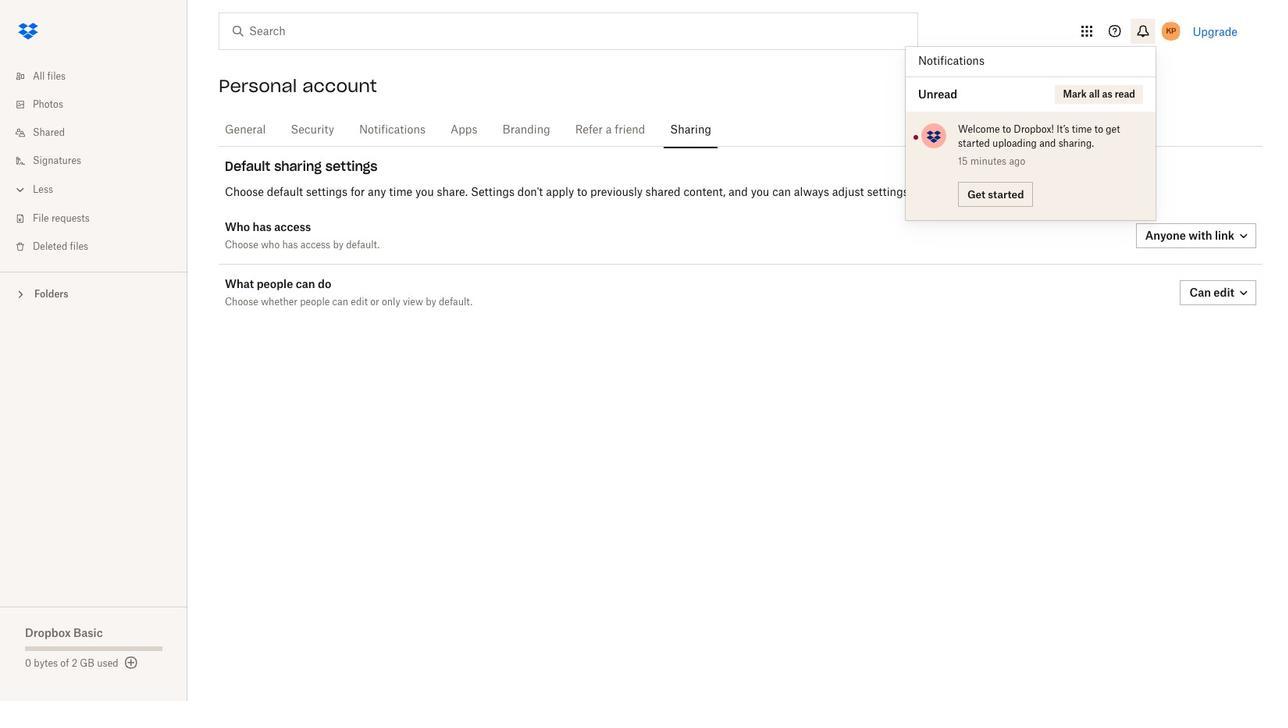 Task type: locate. For each thing, give the bounding box(es) containing it.
0 horizontal spatial for
[[351, 187, 365, 198]]

folders
[[34, 288, 68, 300]]

0 horizontal spatial to
[[577, 187, 588, 198]]

can
[[773, 187, 791, 198], [296, 277, 315, 291], [332, 298, 348, 307]]

0 vertical spatial a
[[606, 125, 612, 136]]

started right the get
[[988, 188, 1024, 200]]

1 horizontal spatial a
[[929, 187, 935, 198]]

can left the edit
[[332, 298, 348, 307]]

files right all
[[47, 72, 66, 81]]

notifications up "any"
[[359, 125, 426, 136]]

notifications up unread
[[919, 56, 985, 67]]

choose default settings for any time you share. settings don't apply to previously shared content, and you can always adjust settings for a specific item.
[[225, 187, 1010, 198]]

default sharing settings
[[225, 159, 378, 174]]

share.
[[437, 187, 468, 198]]

1 horizontal spatial files
[[70, 242, 88, 252]]

signatures link
[[12, 147, 187, 175]]

has
[[253, 220, 272, 234], [282, 241, 298, 250]]

minutes
[[971, 157, 1007, 166]]

1 vertical spatial a
[[929, 187, 935, 198]]

1 you from the left
[[416, 187, 434, 198]]

whether
[[261, 298, 298, 307]]

shared
[[33, 128, 65, 137]]

default. up what people can do choose whether people can edit or only view by default.
[[346, 241, 380, 250]]

1 vertical spatial has
[[282, 241, 298, 250]]

what
[[225, 277, 254, 291]]

previously
[[591, 187, 643, 198]]

to right apply
[[577, 187, 588, 198]]

upgrade
[[1193, 25, 1238, 38]]

files for all files
[[47, 72, 66, 81]]

1 horizontal spatial for
[[912, 187, 926, 198]]

people down do
[[300, 298, 330, 307]]

0 vertical spatial by
[[333, 241, 344, 250]]

personal
[[219, 75, 297, 97]]

a inside tab
[[606, 125, 612, 136]]

1 vertical spatial default.
[[439, 298, 473, 307]]

files right deleted
[[70, 242, 88, 252]]

1 vertical spatial by
[[426, 298, 437, 307]]

you left share.
[[416, 187, 434, 198]]

all files link
[[12, 62, 187, 91]]

1 vertical spatial and
[[729, 187, 748, 198]]

0 vertical spatial time
[[1072, 125, 1092, 134]]

settings
[[471, 187, 515, 198]]

1 horizontal spatial by
[[426, 298, 437, 307]]

choose
[[225, 187, 264, 198], [225, 241, 258, 250], [225, 298, 258, 307]]

access up who
[[274, 220, 311, 234]]

and
[[1040, 139, 1057, 148], [729, 187, 748, 198]]

and down dropbox!
[[1040, 139, 1057, 148]]

files
[[47, 72, 66, 81], [70, 242, 88, 252]]

time right "any"
[[389, 187, 413, 198]]

who has access choose who has access by default.
[[225, 220, 380, 250]]

3 choose from the top
[[225, 298, 258, 307]]

started
[[959, 139, 990, 148], [988, 188, 1024, 200]]

people
[[257, 277, 293, 291], [300, 298, 330, 307]]

by inside who has access choose who has access by default.
[[333, 241, 344, 250]]

time
[[1072, 125, 1092, 134], [389, 187, 413, 198]]

2 choose from the top
[[225, 241, 258, 250]]

settings for default
[[306, 187, 348, 198]]

settings down default sharing settings
[[306, 187, 348, 198]]

can left do
[[296, 277, 315, 291]]

unread
[[919, 87, 958, 101]]

for left the specific
[[912, 187, 926, 198]]

1 vertical spatial notifications
[[359, 125, 426, 136]]

file requests
[[33, 214, 90, 223]]

0 horizontal spatial by
[[333, 241, 344, 250]]

0 horizontal spatial default.
[[346, 241, 380, 250]]

1 horizontal spatial default.
[[439, 298, 473, 307]]

has up who
[[253, 220, 272, 234]]

to
[[1003, 125, 1012, 134], [1095, 125, 1104, 134], [577, 187, 588, 198]]

list
[[0, 53, 187, 272]]

file
[[33, 214, 49, 223]]

choose down what
[[225, 298, 258, 307]]

0 vertical spatial and
[[1040, 139, 1057, 148]]

a left the specific
[[929, 187, 935, 198]]

can left "always"
[[773, 187, 791, 198]]

personal account
[[219, 75, 377, 97]]

settings right adjust
[[867, 187, 909, 198]]

you left "always"
[[751, 187, 770, 198]]

0 vertical spatial default.
[[346, 241, 380, 250]]

0 vertical spatial notifications
[[919, 56, 985, 67]]

default
[[267, 187, 303, 198]]

signatures
[[33, 156, 81, 166]]

time up sharing.
[[1072, 125, 1092, 134]]

welcome
[[959, 125, 1000, 134]]

get more space image
[[122, 654, 140, 673]]

sharing.
[[1059, 139, 1095, 148]]

0 vertical spatial has
[[253, 220, 272, 234]]

refer a friend tab
[[569, 112, 652, 149]]

tab list
[[219, 109, 1263, 149]]

what people can do choose whether people can edit or only view by default.
[[225, 277, 473, 307]]

default. right view
[[439, 298, 473, 307]]

dropbox basic
[[25, 627, 103, 640]]

0 horizontal spatial you
[[416, 187, 434, 198]]

shared
[[646, 187, 681, 198]]

by right view
[[426, 298, 437, 307]]

only
[[382, 298, 400, 307]]

1 vertical spatial started
[[988, 188, 1024, 200]]

0 horizontal spatial notifications
[[359, 125, 426, 136]]

get started button
[[959, 182, 1034, 207]]

settings up "any"
[[326, 159, 378, 174]]

apps tab
[[445, 112, 484, 149]]

apps
[[451, 125, 478, 136]]

sharing
[[671, 125, 712, 136]]

requests
[[51, 214, 90, 223]]

to left get
[[1095, 125, 1104, 134]]

0 vertical spatial can
[[773, 187, 791, 198]]

choose down default
[[225, 187, 264, 198]]

apply
[[546, 187, 574, 198]]

by up what people can do choose whether people can edit or only view by default.
[[333, 241, 344, 250]]

1 vertical spatial can
[[296, 277, 315, 291]]

photos
[[33, 100, 63, 109]]

0 horizontal spatial a
[[606, 125, 612, 136]]

2 vertical spatial choose
[[225, 298, 258, 307]]

choose inside what people can do choose whether people can edit or only view by default.
[[225, 298, 258, 307]]

or
[[370, 298, 379, 307]]

0 vertical spatial choose
[[225, 187, 264, 198]]

content,
[[684, 187, 726, 198]]

access up do
[[301, 241, 331, 250]]

don't
[[518, 187, 543, 198]]

a right refer
[[606, 125, 612, 136]]

get
[[968, 188, 986, 200]]

default.
[[346, 241, 380, 250], [439, 298, 473, 307]]

people up whether
[[257, 277, 293, 291]]

dropbox
[[25, 627, 71, 640]]

it's
[[1057, 125, 1070, 134]]

1 vertical spatial choose
[[225, 241, 258, 250]]

mark
[[1064, 88, 1087, 100]]

2 vertical spatial can
[[332, 298, 348, 307]]

default. inside who has access choose who has access by default.
[[346, 241, 380, 250]]

1 horizontal spatial and
[[1040, 139, 1057, 148]]

for left "any"
[[351, 187, 365, 198]]

0 horizontal spatial people
[[257, 277, 293, 291]]

2 you from the left
[[751, 187, 770, 198]]

tab list containing general
[[219, 109, 1263, 149]]

notifications
[[919, 56, 985, 67], [359, 125, 426, 136]]

choose down who
[[225, 241, 258, 250]]

access
[[274, 220, 311, 234], [301, 241, 331, 250]]

by inside what people can do choose whether people can edit or only view by default.
[[426, 298, 437, 307]]

and right content,
[[729, 187, 748, 198]]

1 vertical spatial people
[[300, 298, 330, 307]]

1 horizontal spatial time
[[1072, 125, 1092, 134]]

0 horizontal spatial time
[[389, 187, 413, 198]]

0 bytes of 2 gb used
[[25, 659, 118, 669]]

has right who
[[282, 241, 298, 250]]

you
[[416, 187, 434, 198], [751, 187, 770, 198]]

1 vertical spatial files
[[70, 242, 88, 252]]

friend
[[615, 125, 646, 136]]

0 vertical spatial files
[[47, 72, 66, 81]]

0 horizontal spatial files
[[47, 72, 66, 81]]

security
[[291, 125, 334, 136]]

choose inside who has access choose who has access by default.
[[225, 241, 258, 250]]

0 vertical spatial started
[[959, 139, 990, 148]]

welcome to dropbox! it's time to get started uploading and sharing.
[[959, 125, 1121, 148]]

refer
[[576, 125, 603, 136]]

started down welcome
[[959, 139, 990, 148]]

folders button
[[0, 282, 187, 305]]

for
[[351, 187, 365, 198], [912, 187, 926, 198]]

1 horizontal spatial you
[[751, 187, 770, 198]]

0 horizontal spatial and
[[729, 187, 748, 198]]

to up uploading
[[1003, 125, 1012, 134]]

ago
[[1010, 157, 1026, 166]]



Task type: describe. For each thing, give the bounding box(es) containing it.
2 horizontal spatial to
[[1095, 125, 1104, 134]]

sharing
[[274, 159, 322, 174]]

read
[[1115, 88, 1136, 100]]

all files
[[33, 72, 66, 81]]

always
[[794, 187, 830, 198]]

default
[[225, 159, 270, 174]]

all
[[1090, 88, 1100, 100]]

branding tab
[[496, 112, 557, 149]]

deleted files link
[[12, 233, 187, 261]]

gb
[[80, 659, 95, 669]]

1 horizontal spatial to
[[1003, 125, 1012, 134]]

dropbox image
[[12, 16, 44, 47]]

1 vertical spatial access
[[301, 241, 331, 250]]

upgrade link
[[1193, 25, 1238, 38]]

shared link
[[12, 119, 187, 147]]

1 vertical spatial time
[[389, 187, 413, 198]]

account
[[303, 75, 377, 97]]

used
[[97, 659, 118, 669]]

notifications inside tab
[[359, 125, 426, 136]]

less image
[[12, 182, 28, 198]]

who
[[225, 220, 250, 234]]

mark all as read
[[1064, 88, 1136, 100]]

notifications tab
[[353, 112, 432, 149]]

1 horizontal spatial people
[[300, 298, 330, 307]]

basic
[[73, 627, 103, 640]]

0
[[25, 659, 31, 669]]

deleted files
[[33, 242, 88, 252]]

2 horizontal spatial can
[[773, 187, 791, 198]]

refer a friend
[[576, 125, 646, 136]]

welcome to dropbox! it's time to get started uploading and sharing. button
[[959, 123, 1141, 151]]

get
[[1106, 125, 1121, 134]]

time inside welcome to dropbox! it's time to get started uploading and sharing.
[[1072, 125, 1092, 134]]

0 vertical spatial access
[[274, 220, 311, 234]]

deleted
[[33, 242, 67, 252]]

list containing all files
[[0, 53, 187, 272]]

2 for from the left
[[912, 187, 926, 198]]

photos link
[[12, 91, 187, 119]]

of
[[60, 659, 69, 669]]

item.
[[981, 187, 1007, 198]]

1 horizontal spatial notifications
[[919, 56, 985, 67]]

less
[[33, 185, 53, 195]]

0 horizontal spatial has
[[253, 220, 272, 234]]

0 vertical spatial people
[[257, 277, 293, 291]]

edit
[[351, 298, 368, 307]]

default. inside what people can do choose whether people can edit or only view by default.
[[439, 298, 473, 307]]

uploading
[[993, 139, 1037, 148]]

security tab
[[285, 112, 341, 149]]

1 choose from the top
[[225, 187, 264, 198]]

adjust
[[833, 187, 865, 198]]

any
[[368, 187, 386, 198]]

files for deleted files
[[70, 242, 88, 252]]

15
[[959, 157, 968, 166]]

1 horizontal spatial has
[[282, 241, 298, 250]]

1 for from the left
[[351, 187, 365, 198]]

who
[[261, 241, 280, 250]]

and inside welcome to dropbox! it's time to get started uploading and sharing.
[[1040, 139, 1057, 148]]

do
[[318, 277, 332, 291]]

file requests link
[[12, 205, 187, 233]]

15 minutes ago
[[959, 157, 1026, 166]]

dropbox!
[[1014, 125, 1055, 134]]

get started
[[968, 188, 1024, 200]]

2
[[72, 659, 77, 669]]

general tab
[[219, 112, 272, 149]]

as
[[1103, 88, 1113, 100]]

branding
[[503, 125, 551, 136]]

0 horizontal spatial can
[[296, 277, 315, 291]]

mark all as read button
[[1056, 85, 1144, 104]]

specific
[[938, 187, 978, 198]]

general
[[225, 125, 266, 136]]

view
[[403, 298, 423, 307]]

bytes
[[34, 659, 58, 669]]

sharing tab
[[664, 112, 718, 149]]

settings for sharing
[[326, 159, 378, 174]]

1 horizontal spatial can
[[332, 298, 348, 307]]

started inside welcome to dropbox! it's time to get started uploading and sharing.
[[959, 139, 990, 148]]

all
[[33, 72, 45, 81]]



Task type: vqa. For each thing, say whether or not it's contained in the screenshot.
the top default.
yes



